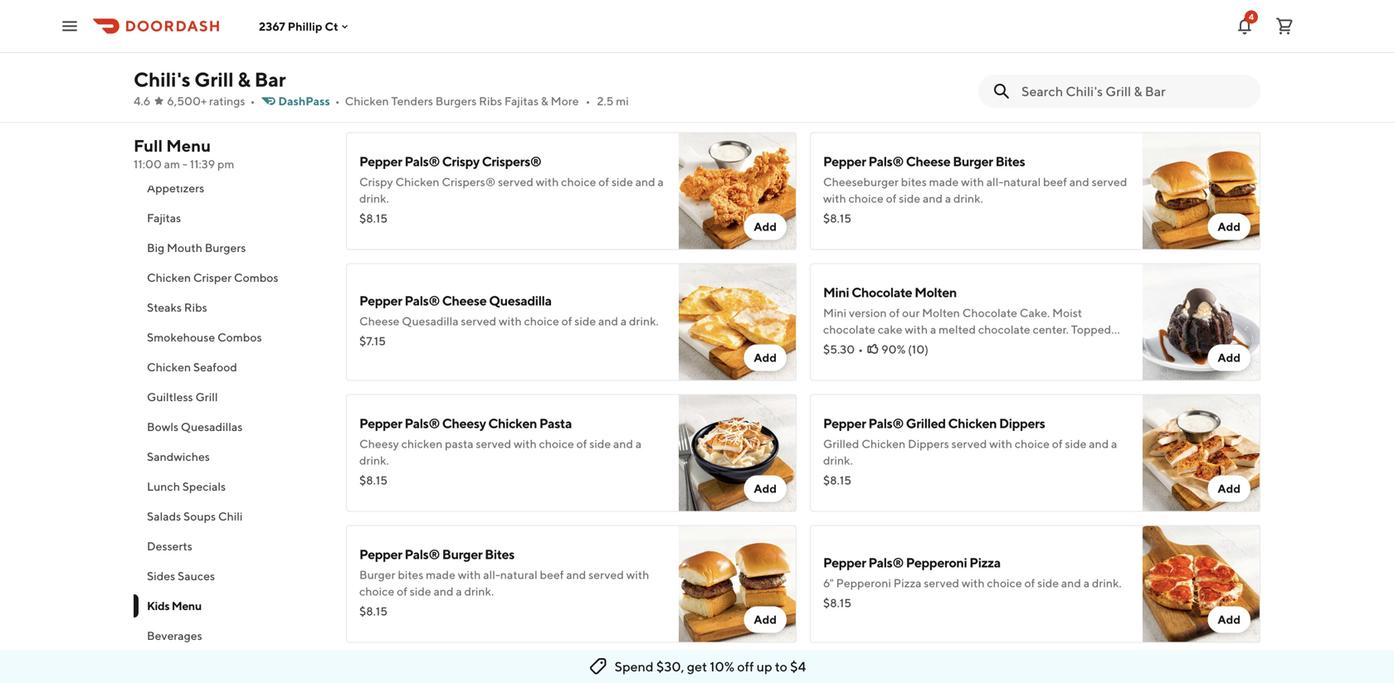 Task type: locate. For each thing, give the bounding box(es) containing it.
quesadillas
[[181, 420, 243, 434]]

1 vertical spatial burger
[[442, 547, 482, 563]]

of inside pepper pals® pepperoni pizza 6" pepperoni pizza served with choice of side and a drink. $8.15
[[1024, 577, 1035, 590]]

1 vertical spatial molten
[[922, 306, 960, 320]]

sandwiches button
[[134, 442, 326, 472]]

bites
[[901, 175, 927, 189], [398, 568, 424, 582]]

bar
[[254, 68, 286, 91]]

drink. inside pepper pals® cheese burger bites cheeseburger bites made with all-natural beef and served with choice of side and a drink. $8.15
[[954, 192, 983, 205]]

dashpass
[[278, 94, 330, 108]]

version
[[849, 306, 887, 320]]

pals® inside pepper pals® cheese burger bites cheeseburger bites made with all-natural beef and served with choice of side and a drink. $8.15
[[868, 154, 904, 169]]

& left bar
[[238, 68, 251, 91]]

6" cheese pizza served with choice of side and a drink.
[[823, 52, 1107, 66]]

and inside pepper pals® grilled chicken dippers grilled chicken dippers served with choice of side and a drink. $8.15
[[1089, 437, 1109, 451]]

pepper inside pepper pals® cheese burger bites cheeseburger bites made with all-natural beef and served with choice of side and a drink. $8.15
[[823, 154, 866, 169]]

• left 2.5
[[586, 94, 590, 108]]

2 horizontal spatial burger
[[953, 154, 993, 169]]

0 horizontal spatial pepperoni
[[836, 577, 891, 590]]

1 horizontal spatial grilled
[[906, 416, 946, 432]]

vanilla
[[849, 339, 882, 353]]

Item Search search field
[[1022, 82, 1247, 100]]

1 vertical spatial quesadilla
[[402, 315, 459, 328]]

cheese inside kraft® macaroni & cheese served with choice of side and a drink.
[[460, 36, 501, 49]]

drink. inside pepper pals® grilled chicken dippers grilled chicken dippers served with choice of side and a drink. $8.15
[[823, 454, 853, 468]]

1 vertical spatial beef
[[540, 568, 564, 582]]

pepper inside pepper pals® pepperoni pizza 6" pepperoni pizza served with choice of side and a drink. $8.15
[[823, 555, 866, 571]]

1 vertical spatial grilled
[[823, 437, 859, 451]]

cake
[[878, 323, 903, 337]]

our
[[902, 306, 920, 320]]

fajitas left more
[[504, 94, 539, 108]]

• right ratings
[[250, 94, 255, 108]]

smokehouse
[[147, 331, 215, 344]]

chicken seafood
[[147, 361, 237, 374]]

mini up version
[[823, 285, 849, 300]]

pepper pals® burger bites image
[[679, 526, 797, 644]]

of inside pepper pals® crispy crispers® crispy chicken crispers® served with choice of side and a drink. $8.15
[[599, 175, 609, 189]]

center.
[[1033, 323, 1069, 337]]

1 horizontal spatial made
[[929, 175, 959, 189]]

0 vertical spatial combos
[[234, 271, 278, 285]]

beef inside pepper pals® cheese burger bites cheeseburger bites made with all-natural beef and served with choice of side and a drink. $8.15
[[1043, 175, 1067, 189]]

0 horizontal spatial beef
[[540, 568, 564, 582]]

2.5
[[597, 94, 614, 108]]

0 vertical spatial ribs
[[479, 94, 502, 108]]

grill up 6,500+ ratings •
[[194, 68, 234, 91]]

menu for full
[[166, 136, 211, 156]]

chocolate
[[823, 323, 875, 337], [978, 323, 1031, 337], [979, 339, 1031, 353]]

burgers
[[435, 94, 477, 108], [205, 241, 246, 255]]

1 vertical spatial dippers
[[908, 437, 949, 451]]

pepper inside pepper pals® burger bites burger bites made with all-natural beef and served with choice of side and a drink. $8.15
[[359, 547, 402, 563]]

1 horizontal spatial bites
[[901, 175, 927, 189]]

drink.
[[368, 52, 397, 66], [1077, 52, 1107, 66], [359, 192, 389, 205], [954, 192, 983, 205], [629, 315, 659, 328], [359, 454, 389, 468], [823, 454, 853, 468], [1092, 577, 1122, 590], [464, 585, 494, 599]]

$5.30
[[823, 343, 855, 356]]

pepper pals® cheese pizza image
[[1143, 1, 1261, 119]]

ratings
[[209, 94, 245, 108]]

$8.15 inside pepper pals® grilled chicken dippers grilled chicken dippers served with choice of side and a drink. $8.15
[[823, 474, 852, 488]]

pals® for pepper pals® grilled chicken dippers
[[868, 416, 904, 432]]

pals® for pepper pals® crispy crispers®
[[405, 154, 440, 169]]

fajitas up big
[[147, 211, 181, 225]]

drink. inside kraft® macaroni & cheese served with choice of side and a drink.
[[368, 52, 397, 66]]

add for pepper pals® grilled chicken dippers
[[1218, 482, 1241, 496]]

1 horizontal spatial beef
[[1043, 175, 1067, 189]]

served inside the pepper pals® cheese quesadilla cheese quesadilla served with choice of side and a drink. $7.15
[[461, 315, 496, 328]]

$4
[[790, 659, 806, 675]]

1 horizontal spatial all-
[[986, 175, 1004, 189]]

1 horizontal spatial bites
[[996, 154, 1025, 169]]

a
[[359, 52, 365, 66], [1069, 52, 1075, 66], [658, 175, 664, 189], [945, 192, 951, 205], [621, 315, 627, 328], [930, 323, 936, 337], [947, 339, 953, 353], [636, 437, 642, 451], [1111, 437, 1117, 451], [1084, 577, 1090, 590], [456, 585, 462, 599]]

fajitas inside button
[[147, 211, 181, 225]]

appetizers
[[147, 181, 204, 195]]

grill
[[194, 68, 234, 91], [195, 390, 218, 404]]

side inside the pepper pals® cheese quesadilla cheese quesadilla served with choice of side and a drink. $7.15
[[575, 315, 596, 328]]

1 horizontal spatial natural
[[1004, 175, 1041, 189]]

1 vertical spatial bites
[[485, 547, 515, 563]]

fajitas button
[[134, 203, 326, 233]]

1 vertical spatial pepperoni
[[836, 577, 891, 590]]

1 vertical spatial all-
[[483, 568, 500, 582]]

1 horizontal spatial cheesy
[[442, 416, 486, 432]]

pals® inside pepper pals® burger bites burger bites made with all-natural beef and served with choice of side and a drink. $8.15
[[405, 547, 440, 563]]

dippers
[[999, 416, 1045, 432], [908, 437, 949, 451]]

with inside pepper pals® grilled chicken dippers grilled chicken dippers served with choice of side and a drink. $8.15
[[989, 437, 1012, 451]]

0 vertical spatial cheesy
[[442, 416, 486, 432]]

pepper for pepper pals® burger bites
[[359, 547, 402, 563]]

2367
[[259, 19, 285, 33]]

0 vertical spatial all-
[[986, 175, 1004, 189]]

cheesy up pasta
[[442, 416, 486, 432]]

chicken tenders burgers ribs fajitas & more • 2.5 mi
[[345, 94, 629, 108]]

chocolate right thin
[[979, 339, 1031, 353]]

pals® inside pepper pals® crispy crispers® crispy chicken crispers® served with choice of side and a drink. $8.15
[[405, 154, 440, 169]]

chicken crisper combos button
[[134, 263, 326, 293]]

$8.15 inside pepper pals® cheesy chicken pasta cheesy chicken pasta served with choice of side and a drink. $8.15
[[359, 474, 388, 488]]

1 horizontal spatial burgers
[[435, 94, 477, 108]]

1 6" from the top
[[823, 52, 834, 66]]

1 vertical spatial pizza
[[970, 555, 1001, 571]]

with inside kraft® macaroni & cheese served with choice of side and a drink.
[[541, 36, 564, 49]]

cream
[[902, 339, 935, 353]]

menu right the kids
[[172, 600, 202, 613]]

with
[[541, 36, 564, 49], [947, 52, 970, 66], [536, 175, 559, 189], [961, 175, 984, 189], [823, 192, 846, 205], [499, 315, 522, 328], [905, 323, 928, 337], [823, 339, 846, 353], [514, 437, 537, 451], [989, 437, 1012, 451], [458, 568, 481, 582], [626, 568, 649, 582], [962, 577, 985, 590]]

& inside mini chocolate molten mini version of our molten chocolate cake. moist chocolate cake with a melted chocolate center.  topped with vanilla ice cream & a thin chocolate shell.
[[938, 339, 945, 353]]

served inside pepper pals® cheese burger bites cheeseburger bites made with all-natural beef and served with choice of side and a drink. $8.15
[[1092, 175, 1127, 189]]

of inside pepper pals® cheesy chicken pasta cheesy chicken pasta served with choice of side and a drink. $8.15
[[576, 437, 587, 451]]

0 vertical spatial menu
[[166, 136, 211, 156]]

to
[[775, 659, 788, 675]]

pals® inside pepper pals® cheesy chicken pasta cheesy chicken pasta served with choice of side and a drink. $8.15
[[405, 416, 440, 432]]

crispers®
[[482, 154, 541, 169], [442, 175, 496, 189]]

side inside pepper pals® crispy crispers® crispy chicken crispers® served with choice of side and a drink. $8.15
[[612, 175, 633, 189]]

and inside pepper pals® cheesy chicken pasta cheesy chicken pasta served with choice of side and a drink. $8.15
[[613, 437, 633, 451]]

ribs up the smokehouse combos
[[184, 301, 207, 315]]

1 vertical spatial natural
[[500, 568, 538, 582]]

off
[[737, 659, 754, 675]]

1 vertical spatial grill
[[195, 390, 218, 404]]

1 horizontal spatial pepperoni
[[906, 555, 967, 571]]

chocolate
[[852, 285, 912, 300], [962, 306, 1017, 320]]

1 vertical spatial made
[[426, 568, 456, 582]]

with inside the pepper pals® cheese quesadilla cheese quesadilla served with choice of side and a drink. $7.15
[[499, 315, 522, 328]]

bowls quesadillas
[[147, 420, 243, 434]]

0 vertical spatial burger
[[953, 154, 993, 169]]

shell.
[[1033, 339, 1061, 353]]

6,500+
[[167, 94, 207, 108]]

mi
[[616, 94, 629, 108]]

cheesy left "chicken"
[[359, 437, 399, 451]]

bites inside pepper pals® cheese burger bites cheeseburger bites made with all-natural beef and served with choice of side and a drink. $8.15
[[996, 154, 1025, 169]]

0 horizontal spatial bites
[[485, 547, 515, 563]]

appetizers button
[[134, 173, 326, 203]]

pepper inside the pepper pals® cheese quesadilla cheese quesadilla served with choice of side and a drink. $7.15
[[359, 293, 402, 309]]

1 horizontal spatial quesadilla
[[489, 293, 552, 309]]

molten up our at the top right of the page
[[915, 285, 957, 300]]

liked
[[405, 92, 433, 106]]

choice inside pepper pals® crispy crispers® crispy chicken crispers® served with choice of side and a drink. $8.15
[[561, 175, 596, 189]]

menu up -
[[166, 136, 211, 156]]

1 vertical spatial ribs
[[184, 301, 207, 315]]

kraft® macaroni & cheese image
[[679, 1, 797, 119]]

chicken inside pepper pals® cheesy chicken pasta cheesy chicken pasta served with choice of side and a drink. $8.15
[[488, 416, 537, 432]]

drink. inside pepper pals® burger bites burger bites made with all-natural beef and served with choice of side and a drink. $8.15
[[464, 585, 494, 599]]

side inside pepper pals® pepperoni pizza 6" pepperoni pizza served with choice of side and a drink. $8.15
[[1038, 577, 1059, 590]]

burgers for tenders
[[435, 94, 477, 108]]

molten
[[915, 285, 957, 300], [922, 306, 960, 320]]

4
[[1249, 12, 1254, 22]]

burger inside pepper pals® cheese burger bites cheeseburger bites made with all-natural beef and served with choice of side and a drink. $8.15
[[953, 154, 993, 169]]

0 horizontal spatial all-
[[483, 568, 500, 582]]

burgers right liked
[[435, 94, 477, 108]]

0 horizontal spatial ribs
[[184, 301, 207, 315]]

0 horizontal spatial bites
[[398, 568, 424, 582]]

pals® inside pepper pals® pepperoni pizza 6" pepperoni pizza served with choice of side and a drink. $8.15
[[868, 555, 904, 571]]

combos down steaks ribs button
[[217, 331, 262, 344]]

guiltless grill
[[147, 390, 218, 404]]

and inside pepper pals® crispy crispers® crispy chicken crispers® served with choice of side and a drink. $8.15
[[635, 175, 655, 189]]

drink. inside pepper pals® pepperoni pizza 6" pepperoni pizza served with choice of side and a drink. $8.15
[[1092, 577, 1122, 590]]

1 vertical spatial combos
[[217, 331, 262, 344]]

2 6" from the top
[[823, 577, 834, 590]]

fajitas
[[504, 94, 539, 108], [147, 211, 181, 225]]

add button for mini chocolate molten
[[1208, 345, 1251, 371]]

0 vertical spatial crispers®
[[482, 154, 541, 169]]

1 horizontal spatial ribs
[[479, 94, 502, 108]]

beef
[[1043, 175, 1067, 189], [540, 568, 564, 582]]

pepper pals® cheese burger bites cheeseburger bites made with all-natural beef and served with choice of side and a drink. $8.15
[[823, 154, 1127, 225]]

• right $5.30
[[858, 343, 863, 356]]

chocolate up melted
[[962, 306, 1017, 320]]

0 vertical spatial molten
[[915, 285, 957, 300]]

$7.15
[[359, 334, 386, 348]]

pals®
[[405, 154, 440, 169], [868, 154, 904, 169], [405, 293, 440, 309], [405, 416, 440, 432], [868, 416, 904, 432], [405, 547, 440, 563], [868, 555, 904, 571]]

served inside kraft® macaroni & cheese served with choice of side and a drink.
[[503, 36, 538, 49]]

0 vertical spatial chocolate
[[852, 285, 912, 300]]

1 vertical spatial menu
[[172, 600, 202, 613]]

a inside pepper pals® crispy crispers® crispy chicken crispers® served with choice of side and a drink. $8.15
[[658, 175, 664, 189]]

tenders
[[391, 94, 433, 108]]

pepper pals® burger bites burger bites made with all-natural beef and served with choice of side and a drink. $8.15
[[359, 547, 649, 619]]

0 vertical spatial made
[[929, 175, 959, 189]]

pepper inside pepper pals® crispy crispers® crispy chicken crispers® served with choice of side and a drink. $8.15
[[359, 154, 402, 169]]

pepperoni
[[906, 555, 967, 571], [836, 577, 891, 590]]

0 horizontal spatial natural
[[500, 568, 538, 582]]

combos
[[234, 271, 278, 285], [217, 331, 262, 344]]

ribs down kraft® macaroni & cheese served with choice of side and a drink.
[[479, 94, 502, 108]]

add button for pepper pals® burger bites
[[744, 607, 787, 634]]

all-
[[986, 175, 1004, 189], [483, 568, 500, 582]]

choice
[[566, 36, 601, 49], [972, 52, 1007, 66], [561, 175, 596, 189], [849, 192, 884, 205], [524, 315, 559, 328], [539, 437, 574, 451], [1015, 437, 1050, 451], [987, 577, 1022, 590], [359, 585, 394, 599]]

made inside pepper pals® burger bites burger bites made with all-natural beef and served with choice of side and a drink. $8.15
[[426, 568, 456, 582]]

0 vertical spatial natural
[[1004, 175, 1041, 189]]

1 horizontal spatial fajitas
[[504, 94, 539, 108]]

1 vertical spatial chocolate
[[962, 306, 1017, 320]]

add for pepper pals® cheese quesadilla
[[754, 351, 777, 365]]

choice inside pepper pals® cheese burger bites cheeseburger bites made with all-natural beef and served with choice of side and a drink. $8.15
[[849, 192, 884, 205]]

& right cream in the right of the page
[[938, 339, 945, 353]]

of inside mini chocolate molten mini version of our molten chocolate cake. moist chocolate cake with a melted chocolate center.  topped with vanilla ice cream & a thin chocolate shell.
[[889, 306, 900, 320]]

& right macaroni at the top left of page
[[451, 36, 458, 49]]

6"
[[823, 52, 834, 66], [823, 577, 834, 590]]

1 horizontal spatial crispy
[[442, 154, 480, 169]]

molten up melted
[[922, 306, 960, 320]]

0 horizontal spatial burgers
[[205, 241, 246, 255]]

0 vertical spatial fajitas
[[504, 94, 539, 108]]

grill for chili's
[[194, 68, 234, 91]]

thin
[[956, 339, 977, 353]]

90%
[[881, 343, 906, 356]]

and
[[640, 36, 660, 49], [1047, 52, 1067, 66], [635, 175, 655, 189], [1070, 175, 1090, 189], [923, 192, 943, 205], [598, 315, 618, 328], [613, 437, 633, 451], [1089, 437, 1109, 451], [566, 568, 586, 582], [1061, 577, 1081, 590], [434, 585, 454, 599]]

served inside pepper pals® burger bites burger bites made with all-natural beef and served with choice of side and a drink. $8.15
[[589, 568, 624, 582]]

grill inside button
[[195, 390, 218, 404]]

bowls quesadillas button
[[134, 412, 326, 442]]

ribs
[[479, 94, 502, 108], [184, 301, 207, 315]]

pepper for pepper pals® grilled chicken dippers
[[823, 416, 866, 432]]

add for pepper pals® pepperoni pizza
[[1218, 613, 1241, 627]]

0 vertical spatial pizza
[[879, 52, 907, 66]]

combos down big mouth burgers button
[[234, 271, 278, 285]]

choice inside pepper pals® pepperoni pizza 6" pepperoni pizza served with choice of side and a drink. $8.15
[[987, 577, 1022, 590]]

0 vertical spatial beef
[[1043, 175, 1067, 189]]

0 vertical spatial bites
[[901, 175, 927, 189]]

0 vertical spatial burgers
[[435, 94, 477, 108]]

choice inside the pepper pals® cheese quesadilla cheese quesadilla served with choice of side and a drink. $7.15
[[524, 315, 559, 328]]

big mouth burgers button
[[134, 233, 326, 263]]

sides sauces button
[[134, 562, 326, 592]]

smokehouse combos button
[[134, 323, 326, 353]]

kids menu
[[147, 600, 202, 613]]

0 horizontal spatial fajitas
[[147, 211, 181, 225]]

0 horizontal spatial chocolate
[[852, 285, 912, 300]]

2 vertical spatial burger
[[359, 568, 395, 582]]

menu
[[166, 136, 211, 156], [172, 600, 202, 613]]

1 vertical spatial 6"
[[823, 577, 834, 590]]

pals® for pepper pals® cheese burger bites
[[868, 154, 904, 169]]

0 horizontal spatial cheesy
[[359, 437, 399, 451]]

pm
[[217, 157, 234, 171]]

1 vertical spatial mini
[[823, 306, 847, 320]]

pepper pals® cheesy chicken pasta image
[[679, 395, 797, 512]]

mini left version
[[823, 306, 847, 320]]

all- inside pepper pals® cheese burger bites cheeseburger bites made with all-natural beef and served with choice of side and a drink. $8.15
[[986, 175, 1004, 189]]

pepper for pepper pals® cheese quesadilla
[[359, 293, 402, 309]]

chicken
[[345, 94, 389, 108], [395, 175, 439, 189], [147, 271, 191, 285], [147, 361, 191, 374], [488, 416, 537, 432], [948, 416, 997, 432], [862, 437, 906, 451]]

a inside pepper pals® cheesy chicken pasta cheesy chicken pasta served with choice of side and a drink. $8.15
[[636, 437, 642, 451]]

0 vertical spatial mini
[[823, 285, 849, 300]]

desserts button
[[134, 532, 326, 562]]

served inside pepper pals® grilled chicken dippers grilled chicken dippers served with choice of side and a drink. $8.15
[[952, 437, 987, 451]]

pals® inside pepper pals® grilled chicken dippers grilled chicken dippers served with choice of side and a drink. $8.15
[[868, 416, 904, 432]]

0 vertical spatial grill
[[194, 68, 234, 91]]

0 vertical spatial 6"
[[823, 52, 834, 66]]

0 vertical spatial bites
[[996, 154, 1025, 169]]

kids
[[147, 600, 170, 613]]

bites inside pepper pals® burger bites burger bites made with all-natural beef and served with choice of side and a drink. $8.15
[[485, 547, 515, 563]]

1 vertical spatial crispy
[[359, 175, 393, 189]]

pepper
[[359, 154, 402, 169], [823, 154, 866, 169], [359, 293, 402, 309], [359, 416, 402, 432], [823, 416, 866, 432], [359, 547, 402, 563], [823, 555, 866, 571]]

of
[[603, 36, 614, 49], [1010, 52, 1020, 66], [599, 175, 609, 189], [886, 192, 897, 205], [889, 306, 900, 320], [562, 315, 572, 328], [576, 437, 587, 451], [1052, 437, 1063, 451], [1024, 577, 1035, 590], [397, 585, 407, 599]]

add for pepper pals® cheesy chicken pasta
[[754, 482, 777, 496]]

a inside pepper pals® burger bites burger bites made with all-natural beef and served with choice of side and a drink. $8.15
[[456, 585, 462, 599]]

pals® for pepper pals® cheese quesadilla
[[405, 293, 440, 309]]

&
[[451, 36, 458, 49], [238, 68, 251, 91], [541, 94, 548, 108], [938, 339, 945, 353]]

burgers inside button
[[205, 241, 246, 255]]

pepper pals® crispy crispers® image
[[679, 132, 797, 250]]

1 horizontal spatial dippers
[[999, 416, 1045, 432]]

0 horizontal spatial made
[[426, 568, 456, 582]]

with inside pepper pals® cheesy chicken pasta cheesy chicken pasta served with choice of side and a drink. $8.15
[[514, 437, 537, 451]]

burgers down fajitas button
[[205, 241, 246, 255]]

mini chocolate molten image
[[1143, 263, 1261, 381]]

$8.15 inside pepper pals® cheese burger bites cheeseburger bites made with all-natural beef and served with choice of side and a drink. $8.15
[[823, 212, 852, 225]]

0 vertical spatial grilled
[[906, 416, 946, 432]]

chocolate up version
[[852, 285, 912, 300]]

2367 phillip ct
[[259, 19, 338, 33]]

made
[[929, 175, 959, 189], [426, 568, 456, 582]]

1 vertical spatial fajitas
[[147, 211, 181, 225]]

1 vertical spatial bites
[[398, 568, 424, 582]]

pals® inside the pepper pals® cheese quesadilla cheese quesadilla served with choice of side and a drink. $7.15
[[405, 293, 440, 309]]

grill up 'quesadillas'
[[195, 390, 218, 404]]

steaks ribs button
[[134, 293, 326, 323]]

0 horizontal spatial burger
[[359, 568, 395, 582]]

grilled
[[906, 416, 946, 432], [823, 437, 859, 451]]

0 vertical spatial quesadilla
[[489, 293, 552, 309]]

1 vertical spatial burgers
[[205, 241, 246, 255]]

add button for pepper pals® cheese quesadilla
[[744, 345, 787, 371]]

1 horizontal spatial chocolate
[[962, 306, 1017, 320]]

menu inside 'full menu 11:00 am - 11:39 pm'
[[166, 136, 211, 156]]

quesadilla
[[489, 293, 552, 309], [402, 315, 459, 328]]



Task type: vqa. For each thing, say whether or not it's contained in the screenshot.
•
yes



Task type: describe. For each thing, give the bounding box(es) containing it.
0 horizontal spatial crispy
[[359, 175, 393, 189]]

0 vertical spatial crispy
[[442, 154, 480, 169]]

1 vertical spatial cheesy
[[359, 437, 399, 451]]

crisper
[[193, 271, 232, 285]]

pasta
[[445, 437, 474, 451]]

0 vertical spatial dippers
[[999, 416, 1045, 432]]

side inside pepper pals® grilled chicken dippers grilled chicken dippers served with choice of side and a drink. $8.15
[[1065, 437, 1087, 451]]

macaroni
[[399, 36, 448, 49]]

steaks
[[147, 301, 182, 315]]

$30,
[[656, 659, 684, 675]]

smokehouse combos
[[147, 331, 262, 344]]

served inside pepper pals® cheesy chicken pasta cheesy chicken pasta served with choice of side and a drink. $8.15
[[476, 437, 511, 451]]

0 horizontal spatial dippers
[[908, 437, 949, 451]]

0 items, open order cart image
[[1275, 16, 1295, 36]]

a inside pepper pals® cheese burger bites cheeseburger bites made with all-natural beef and served with choice of side and a drink. $8.15
[[945, 192, 951, 205]]

soups
[[183, 510, 216, 524]]

6" inside pepper pals® pepperoni pizza 6" pepperoni pizza served with choice of side and a drink. $8.15
[[823, 577, 834, 590]]

add for mini chocolate molten
[[1218, 351, 1241, 365]]

specials
[[182, 480, 226, 494]]

& inside kraft® macaroni & cheese served with choice of side and a drink.
[[451, 36, 458, 49]]

• left #3
[[335, 94, 340, 108]]

beverages button
[[134, 622, 326, 651]]

choice inside pepper pals® grilled chicken dippers grilled chicken dippers served with choice of side and a drink. $8.15
[[1015, 437, 1050, 451]]

choice inside kraft® macaroni & cheese served with choice of side and a drink.
[[566, 36, 601, 49]]

guiltless grill button
[[134, 383, 326, 412]]

11:39
[[190, 157, 215, 171]]

natural inside pepper pals® burger bites burger bites made with all-natural beef and served with choice of side and a drink. $8.15
[[500, 568, 538, 582]]

spend $30, get 10% off up to $4
[[615, 659, 806, 675]]

full
[[134, 136, 163, 156]]

2 mini from the top
[[823, 306, 847, 320]]

pepper pals® cheese quesadilla cheese quesadilla served with choice of side and a drink. $7.15
[[359, 293, 659, 348]]

1 mini from the top
[[823, 285, 849, 300]]

side inside pepper pals® burger bites burger bites made with all-natural beef and served with choice of side and a drink. $8.15
[[410, 585, 431, 599]]

topped
[[1071, 323, 1111, 337]]

pepper pals® cheesy chicken pasta cheesy chicken pasta served with choice of side and a drink. $8.15
[[359, 416, 642, 488]]

2 vertical spatial pizza
[[894, 577, 922, 590]]

bites inside pepper pals® cheese burger bites cheeseburger bites made with all-natural beef and served with choice of side and a drink. $8.15
[[901, 175, 927, 189]]

1 vertical spatial crispers®
[[442, 175, 496, 189]]

pasta
[[539, 416, 572, 432]]

pepper pals® pepperoni pizza image
[[1143, 526, 1261, 644]]

add for pepper pals® cheese burger bites
[[1218, 220, 1241, 234]]

& left more
[[541, 94, 548, 108]]

chili's
[[134, 68, 190, 91]]

made inside pepper pals® cheese burger bites cheeseburger bites made with all-natural beef and served with choice of side and a drink. $8.15
[[929, 175, 959, 189]]

pals® for pepper pals® pepperoni pizza
[[868, 555, 904, 571]]

pepper pals® grilled chicken dippers image
[[1143, 395, 1261, 512]]

add button for pepper pals® cheese burger bites
[[1208, 214, 1251, 240]]

beef inside pepper pals® burger bites burger bites made with all-natural beef and served with choice of side and a drink. $8.15
[[540, 568, 564, 582]]

choice inside pepper pals® burger bites burger bites made with all-natural beef and served with choice of side and a drink. $8.15
[[359, 585, 394, 599]]

sauces
[[178, 570, 215, 583]]

side inside kraft® macaroni & cheese served with choice of side and a drink.
[[616, 36, 638, 49]]

and inside the pepper pals® cheese quesadilla cheese quesadilla served with choice of side and a drink. $7.15
[[598, 315, 618, 328]]

choice inside pepper pals® cheesy chicken pasta cheesy chicken pasta served with choice of side and a drink. $8.15
[[539, 437, 574, 451]]

cake.
[[1020, 306, 1050, 320]]

pepper pals® grilled chicken bites image
[[679, 657, 797, 684]]

$5.30 •
[[823, 343, 863, 356]]

combos inside chicken crisper combos button
[[234, 271, 278, 285]]

lunch specials
[[147, 480, 226, 494]]

dashpass •
[[278, 94, 340, 108]]

1 horizontal spatial burger
[[442, 547, 482, 563]]

drink. inside pepper pals® crispy crispers® crispy chicken crispers® served with choice of side and a drink. $8.15
[[359, 192, 389, 205]]

menu for kids
[[172, 600, 202, 613]]

mini chocolate molten mini version of our molten chocolate cake. moist chocolate cake with a melted chocolate center.  topped with vanilla ice cream & a thin chocolate shell.
[[823, 285, 1111, 353]]

chicken
[[401, 437, 443, 451]]

pepper for pepper pals® cheesy chicken pasta
[[359, 416, 402, 432]]

kraft®
[[359, 36, 396, 49]]

ice
[[885, 339, 900, 353]]

of inside the pepper pals® cheese quesadilla cheese quesadilla served with choice of side and a drink. $7.15
[[562, 315, 572, 328]]

spend
[[615, 659, 654, 675]]

most
[[376, 92, 403, 106]]

of inside pepper pals® grilled chicken dippers grilled chicken dippers served with choice of side and a drink. $8.15
[[1052, 437, 1063, 451]]

bites inside pepper pals® burger bites burger bites made with all-natural beef and served with choice of side and a drink. $8.15
[[398, 568, 424, 582]]

phillip
[[288, 19, 322, 33]]

a inside pepper pals® grilled chicken dippers grilled chicken dippers served with choice of side and a drink. $8.15
[[1111, 437, 1117, 451]]

#3
[[359, 92, 374, 106]]

burgers for mouth
[[205, 241, 246, 255]]

ribs inside steaks ribs button
[[184, 301, 207, 315]]

add button for pepper pals® cheesy chicken pasta
[[744, 476, 787, 503]]

(10)
[[908, 343, 929, 356]]

$8.15 inside pepper pals® pepperoni pizza 6" pepperoni pizza served with choice of side and a drink. $8.15
[[823, 597, 852, 610]]

sides sauces
[[147, 570, 215, 583]]

desserts
[[147, 540, 192, 554]]

cheese inside pepper pals® cheese burger bites cheeseburger bites made with all-natural beef and served with choice of side and a drink. $8.15
[[906, 154, 951, 169]]

of inside pepper pals® burger bites burger bites made with all-natural beef and served with choice of side and a drink. $8.15
[[397, 585, 407, 599]]

pepper pals® pepperoni pizza 6" pepperoni pizza served with choice of side and a drink. $8.15
[[823, 555, 1122, 610]]

beverages
[[147, 629, 202, 643]]

pepper pals® cheese burger bites image
[[1143, 132, 1261, 250]]

chicken seafood button
[[134, 353, 326, 383]]

chocolate down cake.
[[978, 323, 1031, 337]]

pepper for pepper pals® pepperoni pizza
[[823, 555, 866, 571]]

6,500+ ratings •
[[167, 94, 255, 108]]

0 horizontal spatial grilled
[[823, 437, 859, 451]]

salads soups chili
[[147, 510, 243, 524]]

drink. inside pepper pals® cheesy chicken pasta cheesy chicken pasta served with choice of side and a drink. $8.15
[[359, 454, 389, 468]]

add button for pepper pals® crispy crispers®
[[744, 214, 787, 240]]

with inside pepper pals® pepperoni pizza 6" pepperoni pizza served with choice of side and a drink. $8.15
[[962, 577, 985, 590]]

melted
[[939, 323, 976, 337]]

pals® for pepper pals® cheesy chicken pasta
[[405, 416, 440, 432]]

with inside pepper pals® crispy crispers® crispy chicken crispers® served with choice of side and a drink. $8.15
[[536, 175, 559, 189]]

served inside pepper pals® crispy crispers® crispy chicken crispers® served with choice of side and a drink. $8.15
[[498, 175, 534, 189]]

chili
[[218, 510, 243, 524]]

combos inside smokehouse combos button
[[217, 331, 262, 344]]

0 vertical spatial pepperoni
[[906, 555, 967, 571]]

a inside pepper pals® pepperoni pizza 6" pepperoni pizza served with choice of side and a drink. $8.15
[[1084, 577, 1090, 590]]

pepper pals® cheese quesadilla image
[[679, 263, 797, 381]]

0 horizontal spatial quesadilla
[[402, 315, 459, 328]]

chicken crisper combos
[[147, 271, 278, 285]]

and inside kraft® macaroni & cheese served with choice of side and a drink.
[[640, 36, 660, 49]]

salads
[[147, 510, 181, 524]]

$8.15 inside pepper pals® crispy crispers® crispy chicken crispers® served with choice of side and a drink. $8.15
[[359, 212, 388, 225]]

add for pepper pals® crispy crispers®
[[754, 220, 777, 234]]

of inside pepper pals® cheese burger bites cheeseburger bites made with all-natural beef and served with choice of side and a drink. $8.15
[[886, 192, 897, 205]]

pals® for pepper pals® burger bites
[[405, 547, 440, 563]]

11:00
[[134, 157, 162, 171]]

side inside pepper pals® cheese burger bites cheeseburger bites made with all-natural beef and served with choice of side and a drink. $8.15
[[899, 192, 921, 205]]

full menu 11:00 am - 11:39 pm
[[134, 136, 234, 171]]

notification bell image
[[1235, 16, 1255, 36]]

add button for pepper pals® pepperoni pizza
[[1208, 607, 1251, 634]]

pepper for pepper pals® cheese burger bites
[[823, 154, 866, 169]]

chocolate up "$5.30 •"
[[823, 323, 875, 337]]

of inside kraft® macaroni & cheese served with choice of side and a drink.
[[603, 36, 614, 49]]

open menu image
[[60, 16, 80, 36]]

side inside pepper pals® cheesy chicken pasta cheesy chicken pasta served with choice of side and a drink. $8.15
[[589, 437, 611, 451]]

served inside pepper pals® pepperoni pizza 6" pepperoni pizza served with choice of side and a drink. $8.15
[[924, 577, 959, 590]]

pepper pals® crispy crispers® crispy chicken crispers® served with choice of side and a drink. $8.15
[[359, 154, 664, 225]]

a inside kraft® macaroni & cheese served with choice of side and a drink.
[[359, 52, 365, 66]]

steaks ribs
[[147, 301, 207, 315]]

get
[[687, 659, 707, 675]]

add button for pepper pals® grilled chicken dippers
[[1208, 476, 1251, 503]]

2367 phillip ct button
[[259, 19, 352, 33]]

pepper pals® grilled chicken dippers grilled chicken dippers served with choice of side and a drink. $8.15
[[823, 416, 1117, 488]]

salads soups chili button
[[134, 502, 326, 532]]

10%
[[710, 659, 735, 675]]

sandwiches
[[147, 450, 210, 464]]

ct
[[325, 19, 338, 33]]

chicken inside pepper pals® crispy crispers® crispy chicken crispers® served with choice of side and a drink. $8.15
[[395, 175, 439, 189]]

moist
[[1052, 306, 1082, 320]]

#3 most liked
[[359, 92, 433, 106]]

natural inside pepper pals® cheese burger bites cheeseburger bites made with all-natural beef and served with choice of side and a drink. $8.15
[[1004, 175, 1041, 189]]

grill for guiltless
[[195, 390, 218, 404]]

mouth
[[167, 241, 202, 255]]

$8.15 inside pepper pals® burger bites burger bites made with all-natural beef and served with choice of side and a drink. $8.15
[[359, 605, 388, 619]]

4.6
[[134, 94, 150, 108]]

lunch specials button
[[134, 472, 326, 502]]

sides
[[147, 570, 175, 583]]

and inside pepper pals® pepperoni pizza 6" pepperoni pizza served with choice of side and a drink. $8.15
[[1061, 577, 1081, 590]]

drink. inside the pepper pals® cheese quesadilla cheese quesadilla served with choice of side and a drink. $7.15
[[629, 315, 659, 328]]

90% (10)
[[881, 343, 929, 356]]

seafood
[[193, 361, 237, 374]]

pepper for pepper pals® crispy crispers®
[[359, 154, 402, 169]]

cheeseburger
[[823, 175, 899, 189]]

a inside the pepper pals® cheese quesadilla cheese quesadilla served with choice of side and a drink. $7.15
[[621, 315, 627, 328]]

chili's grill & bar
[[134, 68, 286, 91]]

big
[[147, 241, 164, 255]]

up
[[757, 659, 772, 675]]

all- inside pepper pals® burger bites burger bites made with all-natural beef and served with choice of side and a drink. $8.15
[[483, 568, 500, 582]]

add for pepper pals® burger bites
[[754, 613, 777, 627]]



